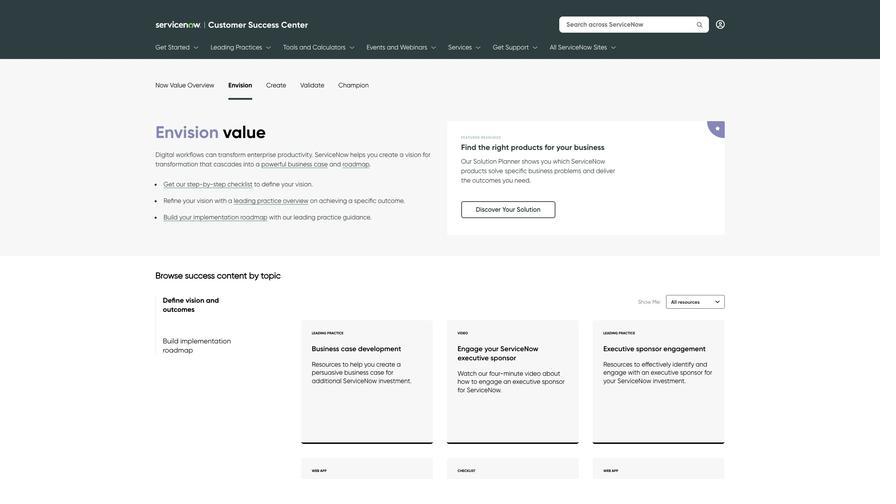 Task type: vqa. For each thing, say whether or not it's contained in the screenshot.
leftmost Resources
yes



Task type: locate. For each thing, give the bounding box(es) containing it.
2 horizontal spatial our
[[478, 370, 488, 377]]

1 horizontal spatial with
[[269, 214, 281, 221]]

leading down checklist
[[234, 197, 256, 205]]

1 vertical spatial engage
[[479, 378, 502, 386]]

1 horizontal spatial web
[[604, 469, 611, 473]]

0 vertical spatial all
[[550, 44, 557, 51]]

0 horizontal spatial web app link
[[301, 458, 433, 479]]

0 vertical spatial the
[[478, 143, 490, 152]]

an inside watch our four-minute video about how to engage an executive sponsor for servicenow.
[[504, 378, 511, 386]]

refine
[[164, 197, 181, 205]]

helps
[[350, 151, 366, 158]]

the inside the "featured resource find the right products for your business"
[[478, 143, 490, 152]]

which
[[553, 158, 570, 165]]

1 resources from the left
[[312, 361, 341, 368]]

transform
[[218, 151, 246, 158]]

resources down executive
[[604, 361, 633, 368]]

powerful business case and roadmap .
[[261, 161, 371, 168]]

0 horizontal spatial leading
[[211, 44, 234, 51]]

executive down effectively at the bottom of the page
[[651, 369, 679, 376]]

2 practice from the left
[[619, 331, 635, 336]]

envision for envision value
[[155, 121, 219, 143]]

1 horizontal spatial investment.
[[653, 377, 686, 385]]

to left effectively at the bottom of the page
[[634, 361, 640, 368]]

the down our
[[461, 177, 471, 184]]

customer
[[208, 20, 246, 30]]

specific up guidance.
[[354, 197, 376, 205]]

2 app from the left
[[612, 469, 618, 473]]

specific
[[505, 167, 527, 174], [354, 197, 376, 205]]

servicenow inside the our solution planner shows you which servicenow products solve specific business problems and deliver the outcomes you need.
[[571, 158, 605, 165]]

servicenow up deliver
[[571, 158, 605, 165]]

resources up persuasive
[[312, 361, 341, 368]]

you right help
[[364, 361, 375, 368]]

1 horizontal spatial an
[[642, 369, 649, 376]]

2 leading practice from the left
[[604, 331, 635, 336]]

0 horizontal spatial the
[[461, 177, 471, 184]]

executive sponsor engagement
[[604, 345, 706, 353]]

help
[[350, 361, 363, 368]]

0 horizontal spatial investment.
[[379, 377, 412, 385]]

1 horizontal spatial leading practice
[[604, 331, 635, 336]]

products down our
[[461, 167, 487, 174]]

events
[[367, 44, 385, 51]]

servicenow down effectively at the bottom of the page
[[618, 377, 651, 385]]

an down minute
[[504, 378, 511, 386]]

1 horizontal spatial practice
[[317, 214, 341, 221]]

and right tools
[[299, 44, 311, 51]]

2 resources from the left
[[604, 361, 633, 368]]

1 web app link from the left
[[301, 458, 433, 479]]

your up which
[[556, 143, 572, 152]]

roadmap down "helps" at the left of the page
[[343, 161, 369, 168]]

1 vertical spatial leading
[[294, 214, 316, 221]]

2 vertical spatial with
[[628, 369, 640, 376]]

our left step-
[[176, 181, 185, 188]]

leading practice for business
[[312, 331, 343, 336]]

and right identify
[[696, 361, 707, 368]]

1 horizontal spatial roadmap
[[343, 161, 369, 168]]

checklist link
[[447, 458, 579, 479]]

0 horizontal spatial practice
[[257, 197, 281, 205]]

value
[[170, 82, 186, 89]]

minute
[[504, 370, 523, 377]]

resources inside resources to effectively identify and engage with an executive sponsor for your servicenow investment.
[[604, 361, 633, 368]]

digital
[[155, 151, 174, 158]]

chevron down image
[[716, 300, 720, 305]]

0 horizontal spatial app
[[320, 469, 327, 473]]

create right "helps" at the left of the page
[[379, 151, 398, 158]]

1 vertical spatial an
[[504, 378, 511, 386]]

0 horizontal spatial leading
[[234, 197, 256, 205]]

1 horizontal spatial solution
[[517, 206, 541, 214]]

discover your solution link
[[461, 201, 555, 218]]

refine your vision with a leading practice overview on achieving a specific outcome.
[[164, 197, 405, 205]]

leading down the customer
[[211, 44, 234, 51]]

1 vertical spatial create
[[376, 361, 395, 368]]

1 horizontal spatial specific
[[505, 167, 527, 174]]

1 vertical spatial products
[[461, 167, 487, 174]]

leading
[[234, 197, 256, 205], [294, 214, 316, 221]]

2 vertical spatial case
[[370, 369, 384, 376]]

practice for business
[[327, 331, 343, 336]]

sponsor down identify
[[680, 369, 703, 376]]

1 horizontal spatial the
[[478, 143, 490, 152]]

with down executive
[[628, 369, 640, 376]]

2 horizontal spatial leading
[[604, 331, 618, 336]]

resources to effectively identify and engage with an executive sponsor for your servicenow investment.
[[604, 361, 712, 385]]

web
[[312, 469, 319, 473], [604, 469, 611, 473]]

1 vertical spatial our
[[283, 214, 292, 221]]

1 vertical spatial specific
[[354, 197, 376, 205]]

1 horizontal spatial web app link
[[593, 458, 725, 479]]

show
[[638, 299, 651, 305]]

1 investment. from the left
[[379, 377, 412, 385]]

1 horizontal spatial envision
[[228, 81, 252, 89]]

you inside resources to help you create a persuasive business case for additional servicenow investment.
[[364, 361, 375, 368]]

executive down engage
[[458, 354, 489, 362]]

0 horizontal spatial leading practice
[[312, 331, 343, 336]]

Search across ServiceNow text field
[[567, 17, 687, 32]]

executive inside resources to effectively identify and engage with an executive sponsor for your servicenow investment.
[[651, 369, 679, 376]]

your right engage
[[485, 345, 499, 353]]

1 vertical spatial with
[[269, 214, 281, 221]]

0 vertical spatial practice
[[257, 197, 281, 205]]

content
[[217, 270, 247, 281]]

0 horizontal spatial vision
[[197, 197, 213, 205]]

your right build
[[179, 214, 192, 221]]

an
[[642, 369, 649, 376], [504, 378, 511, 386]]

0 vertical spatial with
[[215, 197, 227, 205]]

specific inside the our solution planner shows you which servicenow products solve specific business problems and deliver the outcomes you need.
[[505, 167, 527, 174]]

support
[[506, 44, 529, 51]]

leading
[[211, 44, 234, 51], [312, 331, 326, 336], [604, 331, 618, 336]]

investment. inside resources to help you create a persuasive business case for additional servicenow investment.
[[379, 377, 412, 385]]

you left which
[[541, 158, 551, 165]]

with down step
[[215, 197, 227, 205]]

get left started
[[155, 44, 166, 51]]

0 horizontal spatial resources
[[312, 361, 341, 368]]

servicenow up powerful business case and roadmap .
[[315, 151, 349, 158]]

on
[[310, 197, 317, 205]]

2 web app from the left
[[604, 469, 618, 473]]

0 horizontal spatial products
[[461, 167, 487, 174]]

0 horizontal spatial solution
[[473, 158, 497, 165]]

all inside 'all servicenow sites' link
[[550, 44, 557, 51]]

you left "need."
[[503, 177, 513, 184]]

investment. inside resources to effectively identify and engage with an executive sponsor for your servicenow investment.
[[653, 377, 686, 385]]

resources for business
[[312, 361, 341, 368]]

get our step-by-step checklist to define your vision.
[[164, 181, 313, 188]]

get inside get support link
[[493, 44, 504, 51]]

0 vertical spatial engage
[[604, 369, 626, 376]]

0 vertical spatial vision
[[405, 151, 421, 158]]

practice
[[257, 197, 281, 205], [317, 214, 341, 221]]

leading practices link
[[211, 38, 262, 57]]

get our step-by-step checklist link
[[164, 181, 253, 188]]

0 horizontal spatial envision
[[155, 121, 219, 143]]

servicenow
[[558, 44, 592, 51], [315, 151, 349, 158], [571, 158, 605, 165], [500, 345, 538, 353], [343, 377, 377, 385], [618, 377, 651, 385]]

leading practices
[[211, 44, 262, 51]]

get left "support"
[[493, 44, 504, 51]]

an down effectively at the bottom of the page
[[642, 369, 649, 376]]

create down "development"
[[376, 361, 395, 368]]

your inside engage your servicenow executive sponsor
[[485, 345, 499, 353]]

1 horizontal spatial practice
[[619, 331, 635, 336]]

practice down achieving
[[317, 214, 341, 221]]

0 vertical spatial executive
[[458, 354, 489, 362]]

products up shows
[[511, 143, 543, 152]]

define
[[262, 181, 280, 188]]

roadmap
[[343, 161, 369, 168], [240, 214, 268, 221]]

0 vertical spatial envision
[[228, 81, 252, 89]]

to left help
[[343, 361, 349, 368]]

0 horizontal spatial executive
[[458, 354, 489, 362]]

0 vertical spatial solution
[[473, 158, 497, 165]]

business down shows
[[529, 167, 553, 174]]

1 practice from the left
[[327, 331, 343, 336]]

0 horizontal spatial engage
[[479, 378, 502, 386]]

1 horizontal spatial leading
[[312, 331, 326, 336]]

find
[[461, 143, 476, 152]]

leading practice up executive
[[604, 331, 635, 336]]

for inside the digital workflows can transform enterprise productivity. servicenow helps you create a vision for transformation that cascades into a
[[423, 151, 431, 158]]

engage down executive
[[604, 369, 626, 376]]

to right how in the right bottom of the page
[[471, 378, 477, 386]]

0 vertical spatial an
[[642, 369, 649, 376]]

get inside get started link
[[155, 44, 166, 51]]

engage your servicenow executive sponsor
[[458, 345, 538, 362]]

1 leading practice from the left
[[312, 331, 343, 336]]

products
[[511, 143, 543, 152], [461, 167, 487, 174]]

specific down planner on the top of the page
[[505, 167, 527, 174]]

to
[[254, 181, 260, 188], [343, 361, 349, 368], [634, 361, 640, 368], [471, 378, 477, 386]]

our inside watch our four-minute video about how to engage an executive sponsor for servicenow.
[[478, 370, 488, 377]]

build
[[164, 214, 178, 221]]

practice up executive
[[619, 331, 635, 336]]

1 horizontal spatial vision
[[405, 151, 421, 158]]

0 horizontal spatial web
[[312, 469, 319, 473]]

overview
[[188, 82, 214, 89]]

2 horizontal spatial executive
[[651, 369, 679, 376]]

servicenow inside resources to effectively identify and engage with an executive sponsor for your servicenow investment.
[[618, 377, 651, 385]]

achieving
[[319, 197, 347, 205]]

value
[[223, 121, 266, 143]]

now value overview link
[[155, 82, 214, 89]]

envision for envision
[[228, 81, 252, 89]]

1 horizontal spatial executive
[[513, 378, 540, 386]]

2 investment. from the left
[[653, 377, 686, 385]]

case inside resources to help you create a persuasive business case for additional servicenow investment.
[[370, 369, 384, 376]]

1 vertical spatial envision
[[155, 121, 219, 143]]

sites
[[594, 44, 607, 51]]

0 vertical spatial roadmap
[[343, 161, 369, 168]]

to left define
[[254, 181, 260, 188]]

our down the refine your vision with a leading practice overview on achieving a specific outcome. on the top
[[283, 214, 292, 221]]

create inside the digital workflows can transform enterprise productivity. servicenow helps you create a vision for transformation that cascades into a
[[379, 151, 398, 158]]

go to servicenow account image
[[716, 20, 725, 29]]

effectively
[[642, 361, 671, 368]]

solution right your
[[517, 206, 541, 214]]

1 horizontal spatial resources
[[604, 361, 633, 368]]

solution
[[473, 158, 497, 165], [517, 206, 541, 214]]

executive down video
[[513, 378, 540, 386]]

with down leading practice overview link
[[269, 214, 281, 221]]

our left four- at the bottom of page
[[478, 370, 488, 377]]

0 horizontal spatial all
[[550, 44, 557, 51]]

1 horizontal spatial all
[[671, 299, 677, 305]]

engage inside watch our four-minute video about how to engage an executive sponsor for servicenow.
[[479, 378, 502, 386]]

events and webinars link
[[367, 38, 427, 57]]

business inside the "featured resource find the right products for your business"
[[574, 143, 605, 152]]

roadmap down leading practice overview link
[[240, 214, 268, 221]]

1 vertical spatial case
[[341, 345, 356, 353]]

sponsor up four- at the bottom of page
[[491, 354, 516, 362]]

leading up executive
[[604, 331, 618, 336]]

0 horizontal spatial practice
[[327, 331, 343, 336]]

business up deliver
[[574, 143, 605, 152]]

you up the .
[[367, 151, 378, 158]]

resources inside resources to help you create a persuasive business case for additional servicenow investment.
[[312, 361, 341, 368]]

case
[[314, 161, 328, 168], [341, 345, 356, 353], [370, 369, 384, 376]]

tools
[[283, 44, 298, 51]]

our for watch
[[478, 370, 488, 377]]

1 vertical spatial executive
[[651, 369, 679, 376]]

all servicenow sites link
[[550, 38, 607, 57]]

0 horizontal spatial an
[[504, 378, 511, 386]]

to inside watch our four-minute video about how to engage an executive sponsor for servicenow.
[[471, 378, 477, 386]]

leading practice up business
[[312, 331, 343, 336]]

practice down define
[[257, 197, 281, 205]]

0 vertical spatial our
[[176, 181, 185, 188]]

champion link
[[338, 82, 369, 89]]

1 vertical spatial all
[[671, 299, 677, 305]]

1 horizontal spatial web app
[[604, 469, 618, 473]]

0 horizontal spatial web app
[[312, 469, 327, 473]]

your down executive
[[604, 377, 616, 385]]

our for get
[[176, 181, 185, 188]]

business
[[312, 345, 339, 353]]

and left deliver
[[583, 167, 595, 174]]

sponsor up effectively at the bottom of the page
[[636, 345, 662, 353]]

0 horizontal spatial roadmap
[[240, 214, 268, 221]]

1 horizontal spatial engage
[[604, 369, 626, 376]]

star image
[[715, 126, 720, 131]]

servicenow up minute
[[500, 345, 538, 353]]

workflows
[[176, 151, 204, 158]]

leading up business
[[312, 331, 326, 336]]

our solution planner shows you which servicenow products solve specific business problems and deliver the outcomes you need.
[[461, 158, 615, 184]]

2 horizontal spatial with
[[628, 369, 640, 376]]

sponsor down about
[[542, 378, 565, 386]]

0 horizontal spatial specific
[[354, 197, 376, 205]]

get for get support
[[493, 44, 504, 51]]

vision
[[405, 151, 421, 158], [197, 197, 213, 205]]

business down help
[[344, 369, 369, 376]]

customer success center
[[208, 20, 308, 30]]

all resources
[[671, 299, 700, 305]]

featured
[[461, 135, 480, 140]]

servicenow down help
[[343, 377, 377, 385]]

1 vertical spatial roadmap
[[240, 214, 268, 221]]

1 horizontal spatial products
[[511, 143, 543, 152]]

1 vertical spatial solution
[[517, 206, 541, 214]]

get started link
[[155, 38, 190, 57]]

0 horizontal spatial our
[[176, 181, 185, 188]]

0 horizontal spatial case
[[314, 161, 328, 168]]

with
[[215, 197, 227, 205], [269, 214, 281, 221], [628, 369, 640, 376]]

2 vertical spatial our
[[478, 370, 488, 377]]

1 app from the left
[[320, 469, 327, 473]]

2 horizontal spatial case
[[370, 369, 384, 376]]

1 vertical spatial the
[[461, 177, 471, 184]]

now value overview
[[155, 82, 214, 89]]

0 vertical spatial products
[[511, 143, 543, 152]]

leading practice overview link
[[234, 197, 309, 205]]

your
[[556, 143, 572, 152], [281, 181, 294, 188], [183, 197, 195, 205], [179, 214, 192, 221], [485, 345, 499, 353], [604, 377, 616, 385]]

create inside resources to help you create a persuasive business case for additional servicenow investment.
[[376, 361, 395, 368]]

web app
[[312, 469, 327, 473], [604, 469, 618, 473]]

executive
[[458, 354, 489, 362], [651, 369, 679, 376], [513, 378, 540, 386]]

engage down four- at the bottom of page
[[479, 378, 502, 386]]

0 vertical spatial specific
[[505, 167, 527, 174]]

1 horizontal spatial app
[[612, 469, 618, 473]]

leading down overview
[[294, 214, 316, 221]]

for inside watch our four-minute video about how to engage an executive sponsor for servicenow.
[[458, 386, 465, 394]]

servicenow left sites
[[558, 44, 592, 51]]

2 vertical spatial executive
[[513, 378, 540, 386]]

0 vertical spatial create
[[379, 151, 398, 158]]

for
[[545, 143, 555, 152], [423, 151, 431, 158], [386, 369, 393, 376], [705, 369, 712, 376], [458, 386, 465, 394]]

our
[[461, 158, 472, 165]]

the down resource
[[478, 143, 490, 152]]

your inside the "featured resource find the right products for your business"
[[556, 143, 572, 152]]

a
[[400, 151, 404, 158], [256, 161, 260, 168], [228, 197, 232, 205], [349, 197, 353, 205], [397, 361, 401, 368]]

solution up "solve"
[[473, 158, 497, 165]]

practice up business
[[327, 331, 343, 336]]



Task type: describe. For each thing, give the bounding box(es) containing it.
app for second web app link from the left
[[612, 469, 618, 473]]

that
[[200, 161, 212, 168]]

all servicenow sites
[[550, 44, 607, 51]]

digital workflows can transform enterprise productivity. servicenow helps you create a vision for transformation that cascades into a
[[155, 151, 431, 168]]

practice for executive
[[619, 331, 635, 336]]

get for get started
[[155, 44, 166, 51]]

services link
[[448, 38, 472, 57]]

business down productivity.
[[288, 161, 312, 168]]

your
[[502, 206, 515, 214]]

tools and calculators link
[[283, 38, 346, 57]]

solution inside the our solution planner shows you which servicenow products solve specific business problems and deliver the outcomes you need.
[[473, 158, 497, 165]]

get support link
[[493, 38, 529, 57]]

app for 1st web app link
[[320, 469, 327, 473]]

sponsor inside resources to effectively identify and engage with an executive sponsor for your servicenow investment.
[[680, 369, 703, 376]]

started
[[168, 44, 190, 51]]

products inside the "featured resource find the right products for your business"
[[511, 143, 543, 152]]

shows
[[522, 158, 539, 165]]

engagement
[[664, 345, 706, 353]]

deliver
[[596, 167, 615, 174]]

by
[[249, 270, 259, 281]]

the inside the our solution planner shows you which servicenow products solve specific business problems and deliver the outcomes you need.
[[461, 177, 471, 184]]

0 vertical spatial case
[[314, 161, 328, 168]]

an inside resources to effectively identify and engage with an executive sponsor for your servicenow investment.
[[642, 369, 649, 376]]

and inside resources to effectively identify and engage with an executive sponsor for your servicenow investment.
[[696, 361, 707, 368]]

how
[[458, 378, 470, 386]]

customer success center link
[[155, 20, 310, 30]]

resources
[[678, 299, 700, 305]]

executive inside engage your servicenow executive sponsor
[[458, 354, 489, 362]]

me:
[[653, 299, 661, 305]]

resources to help you create a persuasive business case for additional servicenow investment.
[[312, 361, 412, 385]]

topic
[[261, 270, 281, 281]]

for inside resources to effectively identify and engage with an executive sponsor for your servicenow investment.
[[705, 369, 712, 376]]

0 horizontal spatial with
[[215, 197, 227, 205]]

create link
[[266, 82, 286, 89]]

servicenow inside engage your servicenow executive sponsor
[[500, 345, 538, 353]]

leading for business case development
[[312, 331, 326, 336]]

need.
[[515, 177, 531, 184]]

outcome.
[[378, 197, 405, 205]]

build your implementation roadmap with our leading practice guidance.
[[164, 214, 372, 221]]

1 vertical spatial vision
[[197, 197, 213, 205]]

business case development
[[312, 345, 401, 353]]

executive
[[604, 345, 634, 353]]

all for all resources
[[671, 299, 677, 305]]

a inside resources to help you create a persuasive business case for additional servicenow investment.
[[397, 361, 401, 368]]

sponsor inside watch our four-minute video about how to engage an executive sponsor for servicenow.
[[542, 378, 565, 386]]

solve
[[489, 167, 503, 174]]

step
[[213, 181, 226, 188]]

now
[[155, 82, 168, 89]]

resources for executive
[[604, 361, 633, 368]]

practices
[[236, 44, 262, 51]]

overview
[[283, 197, 309, 205]]

0 vertical spatial leading
[[234, 197, 256, 205]]

your left vision.
[[281, 181, 294, 188]]

all for all servicenow sites
[[550, 44, 557, 51]]

envision value
[[155, 121, 266, 143]]

browse
[[155, 270, 183, 281]]

champion
[[338, 82, 369, 89]]

leading for executive sponsor engagement
[[604, 331, 618, 336]]

can
[[206, 151, 217, 158]]

servicenow.
[[467, 386, 502, 394]]

center
[[281, 20, 308, 30]]

1 horizontal spatial our
[[283, 214, 292, 221]]

show me:
[[638, 299, 661, 305]]

checklist
[[458, 469, 476, 473]]

for inside the "featured resource find the right products for your business"
[[545, 143, 555, 152]]

persuasive
[[312, 369, 343, 376]]

additional
[[312, 377, 342, 385]]

outcomes
[[472, 177, 501, 184]]

get support
[[493, 44, 529, 51]]

1 vertical spatial practice
[[317, 214, 341, 221]]

your right refine
[[183, 197, 195, 205]]

identify
[[673, 361, 694, 368]]

planner
[[498, 158, 520, 165]]

success
[[185, 270, 215, 281]]

your inside resources to effectively identify and engage with an executive sponsor for your servicenow investment.
[[604, 377, 616, 385]]

services
[[448, 44, 472, 51]]

executive inside watch our four-minute video about how to engage an executive sponsor for servicenow.
[[513, 378, 540, 386]]

solution inside discover your solution link
[[517, 206, 541, 214]]

transformation
[[155, 161, 198, 168]]

by-
[[203, 181, 213, 188]]

cascades
[[214, 161, 242, 168]]

guidance.
[[343, 214, 372, 221]]

1 web app from the left
[[312, 469, 327, 473]]

business inside the our solution planner shows you which servicenow products solve specific business problems and deliver the outcomes you need.
[[529, 167, 553, 174]]

2 web app link from the left
[[593, 458, 725, 479]]

featured resource find the right products for your business
[[461, 135, 605, 152]]

right
[[492, 143, 509, 152]]

about
[[543, 370, 560, 377]]

with inside resources to effectively identify and engage with an executive sponsor for your servicenow investment.
[[628, 369, 640, 376]]

2 web from the left
[[604, 469, 611, 473]]

engage
[[458, 345, 483, 353]]

get up refine
[[164, 181, 175, 188]]

1 web from the left
[[312, 469, 319, 473]]

business inside resources to help you create a persuasive business case for additional servicenow investment.
[[344, 369, 369, 376]]

to inside resources to help you create a persuasive business case for additional servicenow investment.
[[343, 361, 349, 368]]

for inside resources to help you create a persuasive business case for additional servicenow investment.
[[386, 369, 393, 376]]

vision inside the digital workflows can transform enterprise productivity. servicenow helps you create a vision for transformation that cascades into a
[[405, 151, 421, 158]]

1 horizontal spatial leading
[[294, 214, 316, 221]]

and right events
[[387, 44, 399, 51]]

video
[[525, 370, 541, 377]]

you inside the digital workflows can transform enterprise productivity. servicenow helps you create a vision for transformation that cascades into a
[[367, 151, 378, 158]]

envision link
[[228, 81, 252, 89]]

powerful
[[261, 161, 286, 168]]

vision.
[[295, 181, 313, 188]]

engage inside resources to effectively identify and engage with an executive sponsor for your servicenow investment.
[[604, 369, 626, 376]]

success
[[248, 20, 279, 30]]

sponsor inside engage your servicenow executive sponsor
[[491, 354, 516, 362]]

video
[[458, 331, 468, 336]]

and left roadmap link
[[329, 161, 341, 168]]

get started
[[155, 44, 190, 51]]

into
[[243, 161, 254, 168]]

discover your solution
[[476, 206, 541, 214]]

tools and calculators
[[283, 44, 346, 51]]

servicenow inside the digital workflows can transform enterprise productivity. servicenow helps you create a vision for transformation that cascades into a
[[315, 151, 349, 158]]

four-
[[489, 370, 504, 377]]

.
[[369, 161, 371, 168]]

powerful business case link
[[261, 161, 328, 168]]

and inside the our solution planner shows you which servicenow products solve specific business problems and deliver the outcomes you need.
[[583, 167, 595, 174]]

validate
[[300, 82, 324, 89]]

watch our four-minute video about how to engage an executive sponsor for servicenow.
[[458, 370, 565, 394]]

to inside resources to effectively identify and engage with an executive sponsor for your servicenow investment.
[[634, 361, 640, 368]]

products inside the our solution planner shows you which servicenow products solve specific business problems and deliver the outcomes you need.
[[461, 167, 487, 174]]

webinars
[[400, 44, 427, 51]]

servicenow inside resources to help you create a persuasive business case for additional servicenow investment.
[[343, 377, 377, 385]]

leading practice for executive
[[604, 331, 635, 336]]

1 horizontal spatial case
[[341, 345, 356, 353]]



